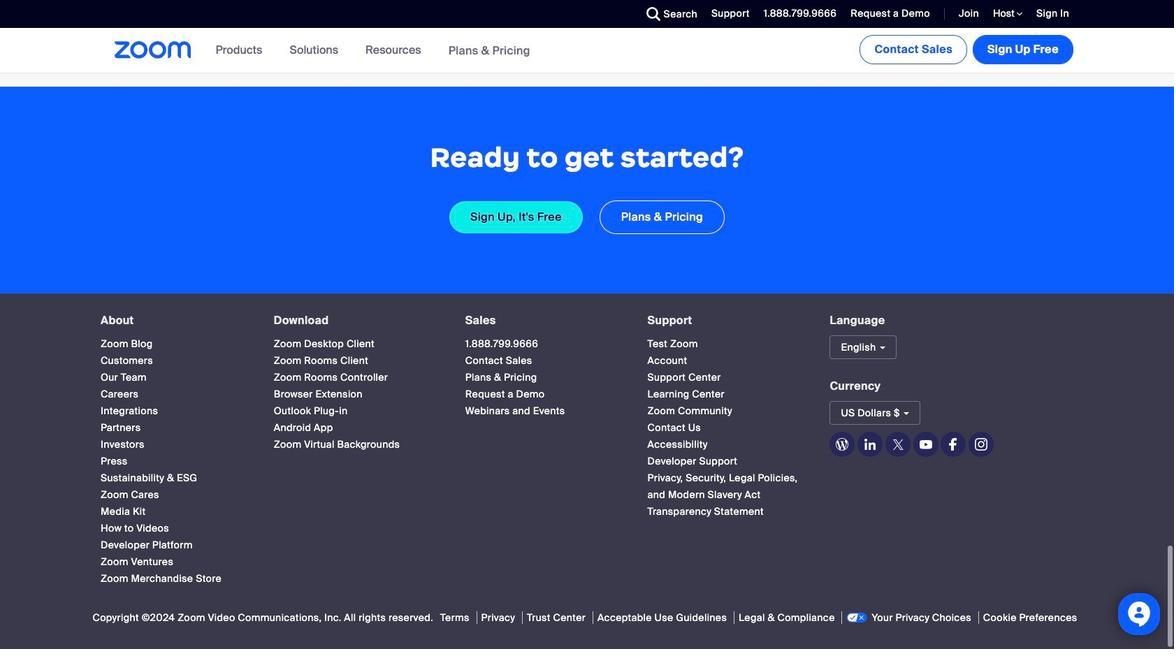 Task type: describe. For each thing, give the bounding box(es) containing it.
4 heading from the left
[[648, 315, 805, 327]]

meetings navigation
[[857, 28, 1077, 67]]

2 heading from the left
[[274, 315, 440, 327]]

1 heading from the left
[[101, 315, 249, 327]]



Task type: locate. For each thing, give the bounding box(es) containing it.
banner
[[98, 28, 1077, 73]]

product information navigation
[[205, 28, 541, 73]]

main content
[[0, 0, 1175, 294]]

zoom logo image
[[115, 41, 191, 59]]

3 heading from the left
[[465, 315, 623, 327]]

heading
[[101, 315, 249, 327], [274, 315, 440, 327], [465, 315, 623, 327], [648, 315, 805, 327]]



Task type: vqa. For each thing, say whether or not it's contained in the screenshot.
More image
no



